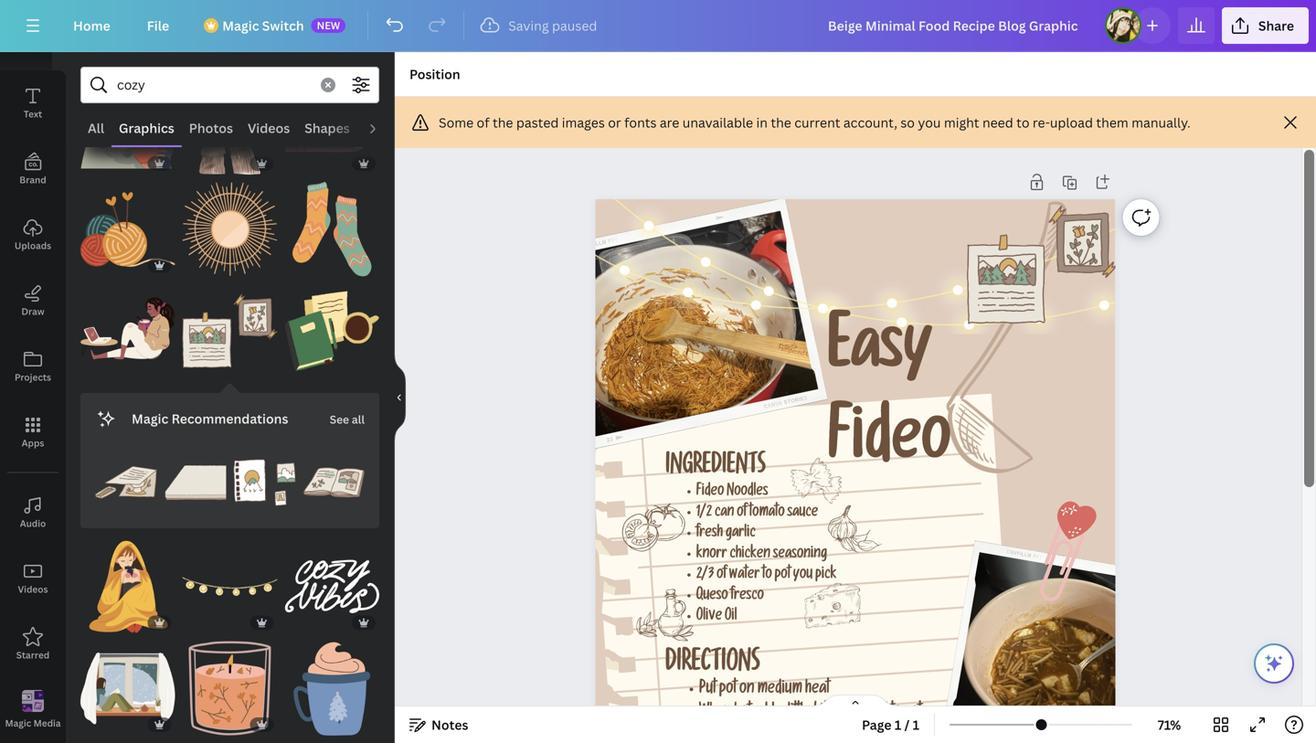 Task type: describe. For each thing, give the bounding box(es) containing it.
2 vertical spatial pot
[[905, 705, 922, 722]]

see
[[330, 412, 349, 427]]

recommendations
[[172, 410, 288, 428]]

are
[[660, 114, 680, 131]]

pasted
[[516, 114, 559, 131]]

unavailable
[[683, 114, 753, 131]]

notes
[[432, 716, 469, 734]]

tomato
[[750, 506, 785, 522]]

sun mirror illustration image
[[183, 182, 277, 277]]

canva assistant image
[[1264, 653, 1285, 675]]

magic media
[[5, 717, 61, 729]]

watercolor books image
[[285, 80, 379, 174]]

share
[[1259, 17, 1295, 34]]

all button
[[80, 111, 112, 145]]

to inside put pot on medium heat when hot add a little bit of olive oil to pot
[[891, 705, 902, 722]]

all
[[352, 412, 365, 427]]

1 vertical spatial audio
[[20, 517, 46, 530]]

page
[[862, 716, 892, 734]]

cutesy christmas frappuccino image
[[285, 641, 379, 736]]

noodles
[[727, 485, 769, 501]]

manually.
[[1132, 114, 1191, 131]]

knitting image
[[80, 182, 175, 277]]

1 vertical spatial audio button
[[0, 480, 66, 546]]

in
[[757, 114, 768, 131]]

fideo noodles 1/2 can of tomato sauce fresh garlic knorr chicken seasoning 2/3 of water to pot you pick queso fresco olive oil
[[697, 485, 837, 626]]

olive
[[697, 610, 723, 626]]

magic for magic switch
[[222, 17, 259, 34]]

add
[[754, 705, 775, 722]]

hot
[[735, 705, 752, 722]]

draw
[[21, 305, 44, 318]]

graphics
[[119, 119, 174, 137]]

farfalle pasta illustration image
[[791, 458, 842, 504]]

pot inside fideo noodles 1/2 can of tomato sauce fresh garlic knorr chicken seasoning 2/3 of water to pot you pick queso fresco olive oil
[[775, 568, 791, 584]]

0 horizontal spatial pot
[[719, 682, 737, 699]]

re-
[[1033, 114, 1050, 131]]

paraffin aromatic candles with dry flowers or burning wax or aroma therapy. cute hygge home decoration, holiday decorative design element. flat vector illustration scandinavian. relaxation and resting image
[[183, 641, 277, 736]]

bit
[[814, 705, 827, 722]]

you inside fideo noodles 1/2 can of tomato sauce fresh garlic knorr chicken seasoning 2/3 of water to pot you pick queso fresco olive oil
[[794, 568, 813, 584]]

little
[[788, 705, 811, 722]]

put pot on medium heat when hot add a little bit of olive oil to pot
[[700, 682, 922, 722]]

draw button
[[0, 268, 66, 334]]

a
[[778, 705, 785, 722]]

queso
[[697, 589, 728, 605]]

magic media button
[[0, 677, 66, 743]]

or
[[608, 114, 621, 131]]

water
[[730, 568, 760, 584]]

brand button
[[0, 136, 66, 202]]

1 horizontal spatial videos button
[[240, 111, 297, 145]]

saving
[[509, 17, 549, 34]]

of right can
[[737, 506, 747, 522]]

sauce
[[788, 506, 819, 522]]

so
[[901, 114, 915, 131]]

oil
[[875, 705, 888, 722]]

1 the from the left
[[493, 114, 513, 131]]

magic for magic media
[[5, 717, 31, 729]]

simple cute study close up pictures image
[[234, 452, 296, 514]]

share button
[[1222, 7, 1309, 44]]

medium
[[758, 682, 803, 699]]

might
[[944, 114, 980, 131]]

pick
[[816, 568, 837, 584]]

page 1 / 1
[[862, 716, 920, 734]]

when
[[700, 705, 732, 722]]

some of the pasted images or fonts are unavailable in the current account, so you might need to re-upload them manually.
[[439, 114, 1191, 131]]

shapes
[[305, 119, 350, 137]]

coffee with with books and pen image
[[285, 284, 379, 379]]

starred
[[16, 649, 50, 661]]

media
[[33, 717, 61, 729]]

put
[[700, 682, 717, 699]]

hand drawn mental health day activities watching eating full body image
[[80, 284, 175, 379]]

graphics button
[[112, 111, 182, 145]]

see all button
[[328, 401, 367, 437]]

account,
[[844, 114, 898, 131]]

magic recommendations
[[132, 410, 288, 428]]

fresh
[[697, 527, 723, 542]]

simple cute study close up journal image
[[303, 452, 365, 514]]

of right some
[[477, 114, 490, 131]]

uploads
[[14, 240, 51, 252]]

text button
[[0, 70, 66, 136]]

0 vertical spatial to
[[1017, 114, 1030, 131]]

1 vertical spatial videos
[[18, 583, 48, 596]]

cozy winter with woman reading in windowsill image
[[80, 641, 175, 736]]

2/3
[[697, 568, 714, 584]]

cat with scarf enjoying hot drink image
[[80, 80, 175, 174]]

easy
[[828, 323, 933, 391]]

2 the from the left
[[771, 114, 792, 131]]



Task type: locate. For each thing, give the bounding box(es) containing it.
some
[[439, 114, 474, 131]]

ingredients
[[666, 456, 766, 482]]

magic up simple cute study close up paper drawings image
[[132, 410, 168, 428]]

1
[[895, 716, 902, 734], [913, 716, 920, 734]]

magic left switch
[[222, 17, 259, 34]]

0 horizontal spatial videos button
[[0, 546, 66, 612]]

magic inside button
[[5, 717, 31, 729]]

group
[[80, 80, 175, 174], [183, 80, 277, 174], [285, 80, 379, 174], [80, 171, 175, 277], [183, 171, 277, 277], [285, 171, 379, 277], [80, 273, 175, 379], [183, 273, 277, 379], [285, 273, 379, 379], [95, 441, 157, 514], [164, 441, 226, 514], [234, 441, 296, 514], [303, 452, 365, 514], [80, 539, 175, 634], [183, 539, 277, 634], [285, 539, 379, 634], [80, 630, 175, 736], [183, 630, 277, 736], [285, 630, 379, 736]]

0 horizontal spatial fideo
[[697, 485, 725, 501]]

1 vertical spatial you
[[794, 568, 813, 584]]

1 vertical spatial pot
[[719, 682, 737, 699]]

0 vertical spatial audio button
[[357, 111, 409, 145]]

to right water in the right of the page
[[763, 568, 772, 584]]

0 vertical spatial magic
[[222, 17, 259, 34]]

1 horizontal spatial magic
[[132, 410, 168, 428]]

0 horizontal spatial 1
[[895, 716, 902, 734]]

watercolor hands holding a coffee image
[[183, 80, 277, 174]]

1 1 from the left
[[895, 716, 902, 734]]

1 horizontal spatial videos
[[248, 119, 290, 137]]

of right 2/3
[[717, 568, 727, 584]]

party cozy light glowing garland element watercolor illustration image
[[183, 539, 277, 634]]

the right in
[[771, 114, 792, 131]]

olive
[[844, 705, 872, 722]]

fideo for fideo noodles 1/2 can of tomato sauce fresh garlic knorr chicken seasoning 2/3 of water to pot you pick queso fresco olive oil
[[697, 485, 725, 501]]

0 horizontal spatial to
[[763, 568, 772, 584]]

videos button right photos
[[240, 111, 297, 145]]

0 vertical spatial pot
[[775, 568, 791, 584]]

audio button right shapes
[[357, 111, 409, 145]]

audio down apps
[[20, 517, 46, 530]]

need
[[983, 114, 1014, 131]]

switch
[[262, 17, 304, 34]]

1/2
[[697, 506, 712, 522]]

images
[[562, 114, 605, 131]]

them
[[1097, 114, 1129, 131]]

0 vertical spatial videos button
[[240, 111, 297, 145]]

seasoning
[[773, 548, 828, 563]]

magic inside main menu bar
[[222, 17, 259, 34]]

the
[[493, 114, 513, 131], [771, 114, 792, 131]]

main menu bar
[[0, 0, 1317, 52]]

fideo inside fideo noodles 1/2 can of tomato sauce fresh garlic knorr chicken seasoning 2/3 of water to pot you pick queso fresco olive oil
[[697, 485, 725, 501]]

audio button down apps
[[0, 480, 66, 546]]

pot right oil
[[905, 705, 922, 722]]

paused
[[552, 17, 597, 34]]

71% button
[[1140, 710, 1200, 740]]

hide image
[[394, 354, 406, 442]]

elements
[[12, 42, 54, 54]]

file button
[[132, 7, 184, 44]]

pot down "seasoning"
[[775, 568, 791, 584]]

fideo for fideo
[[828, 414, 951, 482]]

1 horizontal spatial fideo
[[828, 414, 951, 482]]

0 horizontal spatial magic
[[5, 717, 31, 729]]

elements button
[[0, 5, 66, 70]]

on
[[740, 682, 755, 699]]

2 vertical spatial to
[[891, 705, 902, 722]]

0 vertical spatial audio
[[365, 119, 401, 137]]

videos right photos button
[[248, 119, 290, 137]]

0 horizontal spatial the
[[493, 114, 513, 131]]

magic left the media
[[5, 717, 31, 729]]

text
[[24, 108, 42, 120]]

1 horizontal spatial pot
[[775, 568, 791, 584]]

fresco
[[731, 589, 764, 605]]

to inside fideo noodles 1/2 can of tomato sauce fresh garlic knorr chicken seasoning 2/3 of water to pot you pick queso fresco olive oil
[[763, 568, 772, 584]]

1 horizontal spatial audio
[[365, 119, 401, 137]]

of inside put pot on medium heat when hot add a little bit of olive oil to pot
[[830, 705, 841, 722]]

apps button
[[0, 400, 66, 465]]

magic
[[222, 17, 259, 34], [132, 410, 168, 428], [5, 717, 31, 729]]

to left re- on the top
[[1017, 114, 1030, 131]]

position button
[[402, 59, 468, 89]]

you down "seasoning"
[[794, 568, 813, 584]]

71%
[[1158, 716, 1182, 734]]

0 vertical spatial fideo
[[828, 414, 951, 482]]

2 horizontal spatial to
[[1017, 114, 1030, 131]]

1 horizontal spatial the
[[771, 114, 792, 131]]

cute comfy crew socks clothing image
[[285, 182, 379, 277]]

you right so
[[918, 114, 941, 131]]

laddle icon image
[[887, 195, 1173, 495]]

guy sitting under cozy plaid enjoying hot drink mug. image
[[80, 539, 175, 634]]

home
[[73, 17, 110, 34]]

videos
[[248, 119, 290, 137], [18, 583, 48, 596]]

0 horizontal spatial videos
[[18, 583, 48, 596]]

simple cute study close up paper drawings image
[[95, 452, 157, 514]]

0 vertical spatial videos
[[248, 119, 290, 137]]

photos button
[[182, 111, 240, 145]]

Search elements search field
[[117, 68, 310, 102]]

fideo
[[828, 414, 951, 482], [697, 485, 725, 501]]

simple cute study close up posters image
[[183, 284, 277, 379]]

of right bit
[[830, 705, 841, 722]]

starred button
[[0, 612, 66, 677]]

1 vertical spatial to
[[763, 568, 772, 584]]

saving paused
[[509, 17, 597, 34]]

the left pasted
[[493, 114, 513, 131]]

fonts
[[625, 114, 657, 131]]

videos up starred button on the bottom
[[18, 583, 48, 596]]

new
[[317, 18, 340, 32]]

1 vertical spatial videos button
[[0, 546, 66, 612]]

all
[[88, 119, 104, 137]]

2 horizontal spatial magic
[[222, 17, 259, 34]]

1 horizontal spatial to
[[891, 705, 902, 722]]

oil
[[725, 610, 737, 626]]

/
[[905, 716, 910, 734]]

garlic
[[726, 527, 756, 542]]

chicken
[[730, 548, 771, 563]]

videos button
[[240, 111, 297, 145], [0, 546, 66, 612]]

2 horizontal spatial pot
[[905, 705, 922, 722]]

current
[[795, 114, 841, 131]]

2 vertical spatial magic
[[5, 717, 31, 729]]

knorr
[[697, 548, 728, 563]]

projects
[[15, 371, 51, 384]]

magic for magic recommendations
[[132, 410, 168, 428]]

1 right the "/"
[[913, 716, 920, 734]]

olive oil hand drawn image
[[637, 589, 694, 641]]

projects button
[[0, 334, 66, 400]]

shapes button
[[297, 111, 357, 145]]

1 left the "/"
[[895, 716, 902, 734]]

upload
[[1050, 114, 1093, 131]]

simple cute study close up image
[[164, 452, 226, 514]]

photos
[[189, 119, 233, 137]]

pot
[[775, 568, 791, 584], [719, 682, 737, 699], [905, 705, 922, 722]]

0 horizontal spatial you
[[794, 568, 813, 584]]

show pages image
[[812, 694, 900, 709]]

brand
[[19, 174, 46, 186]]

uploads button
[[0, 202, 66, 268]]

apps
[[22, 437, 44, 449]]

see all
[[330, 412, 365, 427]]

1 horizontal spatial you
[[918, 114, 941, 131]]

position
[[410, 65, 461, 83]]

Design title text field
[[814, 7, 1098, 44]]

to
[[1017, 114, 1030, 131], [763, 568, 772, 584], [891, 705, 902, 722]]

file
[[147, 17, 169, 34]]

home link
[[59, 7, 125, 44]]

2 1 from the left
[[913, 716, 920, 734]]

heat
[[806, 682, 830, 699]]

1 vertical spatial magic
[[132, 410, 168, 428]]

1 vertical spatial fideo
[[697, 485, 725, 501]]

1 horizontal spatial audio button
[[357, 111, 409, 145]]

1 horizontal spatial 1
[[913, 716, 920, 734]]

notes button
[[402, 710, 476, 740]]

0 horizontal spatial audio
[[20, 517, 46, 530]]

saving paused status
[[472, 15, 607, 37]]

videos button up starred
[[0, 546, 66, 612]]

0 vertical spatial you
[[918, 114, 941, 131]]

to right oil
[[891, 705, 902, 722]]

audio right shapes
[[365, 119, 401, 137]]

can
[[715, 506, 735, 522]]

pot left on
[[719, 682, 737, 699]]

of
[[477, 114, 490, 131], [737, 506, 747, 522], [717, 568, 727, 584], [830, 705, 841, 722]]

directions
[[666, 653, 760, 680]]

0 horizontal spatial audio button
[[0, 480, 66, 546]]



Task type: vqa. For each thing, say whether or not it's contained in the screenshot.
out
no



